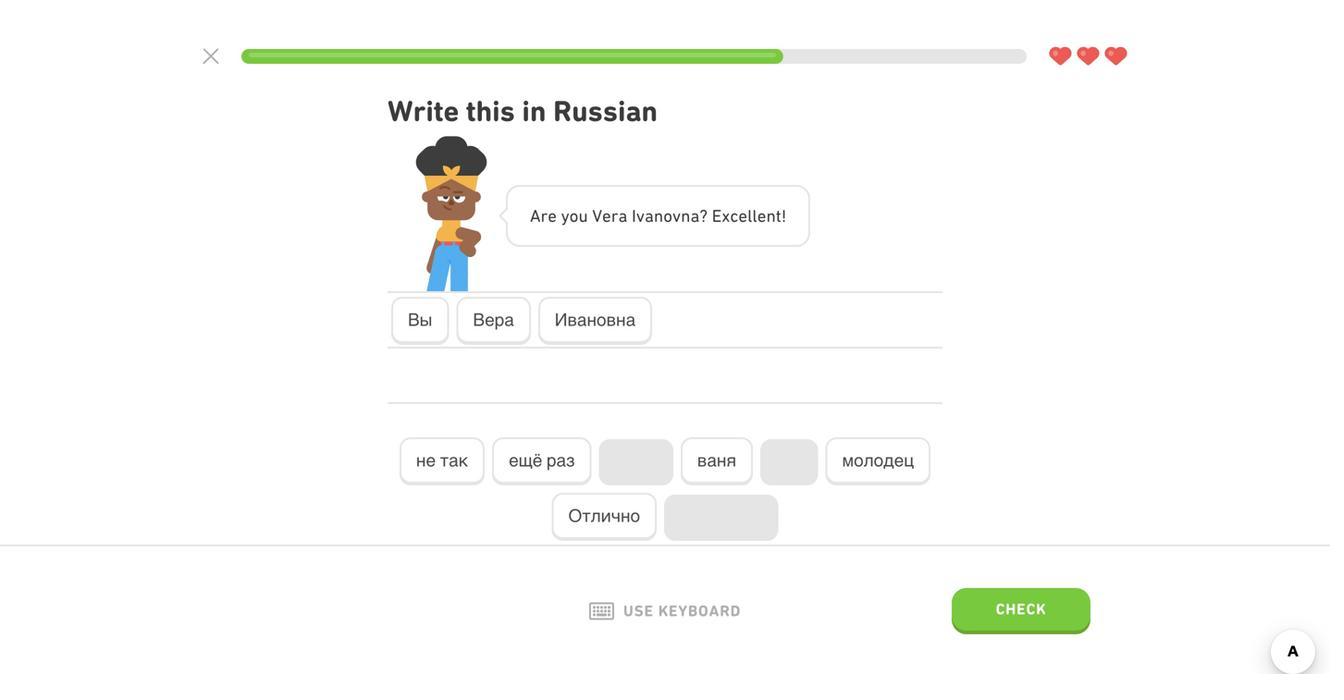 Task type: describe. For each thing, give the bounding box(es) containing it.
x
[[722, 206, 731, 226]]

1 o from the left
[[570, 206, 579, 226]]

u
[[579, 206, 588, 226]]

не так
[[416, 451, 468, 471]]

ваня button
[[681, 438, 753, 486]]

in
[[522, 94, 547, 128]]

молодец button
[[826, 438, 931, 486]]

2 n from the left
[[681, 206, 691, 226]]

раз
[[547, 451, 575, 471]]

вы button
[[392, 297, 449, 345]]

отлично
[[569, 506, 641, 526]]

2 l from the left
[[753, 206, 758, 226]]

write this in russian
[[388, 94, 658, 128]]

ещё раз button
[[493, 438, 592, 486]]

use keyboard button
[[589, 603, 742, 621]]

не
[[416, 451, 436, 471]]

check button
[[952, 589, 1091, 635]]

3 n from the left
[[767, 206, 776, 226]]

4 e from the left
[[758, 206, 767, 226]]

2 a from the left
[[645, 206, 654, 226]]

2 e from the left
[[603, 206, 612, 226]]

i
[[632, 206, 637, 226]]

ивановна button
[[538, 297, 653, 345]]

1 l from the left
[[748, 206, 753, 226]]

так
[[440, 451, 468, 471]]

write
[[388, 94, 459, 128]]

молодец
[[843, 451, 915, 471]]

2 v from the left
[[673, 206, 681, 226]]

use keyboard
[[624, 603, 742, 621]]

3 e from the left
[[739, 206, 748, 226]]

this
[[466, 94, 515, 128]]



Task type: locate. For each thing, give the bounding box(es) containing it.
e right x
[[739, 206, 748, 226]]

a right the i
[[645, 206, 654, 226]]

!
[[782, 206, 787, 226]]

ещё раз
[[509, 451, 575, 471]]

e left y
[[548, 206, 557, 226]]

a left the i
[[619, 206, 628, 226]]

вы
[[408, 310, 433, 330]]

e right u at the top left
[[603, 206, 612, 226]]

n left '?'
[[681, 206, 691, 226]]

v
[[593, 206, 603, 226]]

y
[[561, 206, 570, 226]]

2 horizontal spatial a
[[691, 206, 700, 226]]

1 horizontal spatial a
[[645, 206, 654, 226]]

2 horizontal spatial n
[[767, 206, 776, 226]]

n right the i
[[654, 206, 664, 226]]

a r e
[[530, 206, 557, 226]]

n
[[654, 206, 664, 226], [681, 206, 691, 226], [767, 206, 776, 226]]

check
[[996, 601, 1047, 619]]

r left y
[[541, 206, 548, 226]]

a
[[619, 206, 628, 226], [645, 206, 654, 226], [691, 206, 700, 226]]

o
[[570, 206, 579, 226], [664, 206, 673, 226]]

a left e
[[691, 206, 700, 226]]

ваня
[[698, 451, 737, 471]]

0 horizontal spatial v
[[637, 206, 645, 226]]

e
[[712, 206, 722, 226]]

0 horizontal spatial o
[[570, 206, 579, 226]]

1 horizontal spatial r
[[612, 206, 619, 226]]

o right the i
[[664, 206, 673, 226]]

v right v
[[637, 206, 645, 226]]

russian
[[554, 94, 658, 128]]

1 e from the left
[[548, 206, 557, 226]]

0 horizontal spatial r
[[541, 206, 548, 226]]

keyboard
[[659, 603, 742, 621]]

c
[[731, 206, 739, 226]]

1 horizontal spatial v
[[673, 206, 681, 226]]

e x c e l l e n t !
[[712, 206, 787, 226]]

2 o from the left
[[664, 206, 673, 226]]

use
[[624, 603, 654, 621]]

r
[[541, 206, 548, 226], [612, 206, 619, 226]]

отлично button
[[552, 493, 657, 541]]

не так button
[[400, 438, 485, 486]]

1 horizontal spatial n
[[681, 206, 691, 226]]

progress bar
[[242, 49, 1027, 64]]

?
[[700, 206, 708, 226]]

a
[[530, 206, 541, 226]]

o left v
[[570, 206, 579, 226]]

0 horizontal spatial a
[[619, 206, 628, 226]]

вера
[[473, 310, 514, 330]]

1 horizontal spatial o
[[664, 206, 673, 226]]

2 r from the left
[[612, 206, 619, 226]]

вера button
[[457, 297, 531, 345]]

1 v from the left
[[637, 206, 645, 226]]

1 a from the left
[[619, 206, 628, 226]]

1 r from the left
[[541, 206, 548, 226]]

ещё
[[509, 451, 543, 471]]

e
[[548, 206, 557, 226], [603, 206, 612, 226], [739, 206, 748, 226], [758, 206, 767, 226]]

l
[[748, 206, 753, 226], [753, 206, 758, 226]]

v
[[637, 206, 645, 226], [673, 206, 681, 226]]

ивановна
[[555, 310, 636, 330]]

3 a from the left
[[691, 206, 700, 226]]

0 horizontal spatial n
[[654, 206, 664, 226]]

e left t
[[758, 206, 767, 226]]

t
[[776, 206, 782, 226]]

y o u v e r a i v a n o v n a ?
[[561, 206, 708, 226]]

1 n from the left
[[654, 206, 664, 226]]

r right v
[[612, 206, 619, 226]]

v left '?'
[[673, 206, 681, 226]]

n left !
[[767, 206, 776, 226]]



Task type: vqa. For each thing, say whether or not it's contained in the screenshot.
daily
no



